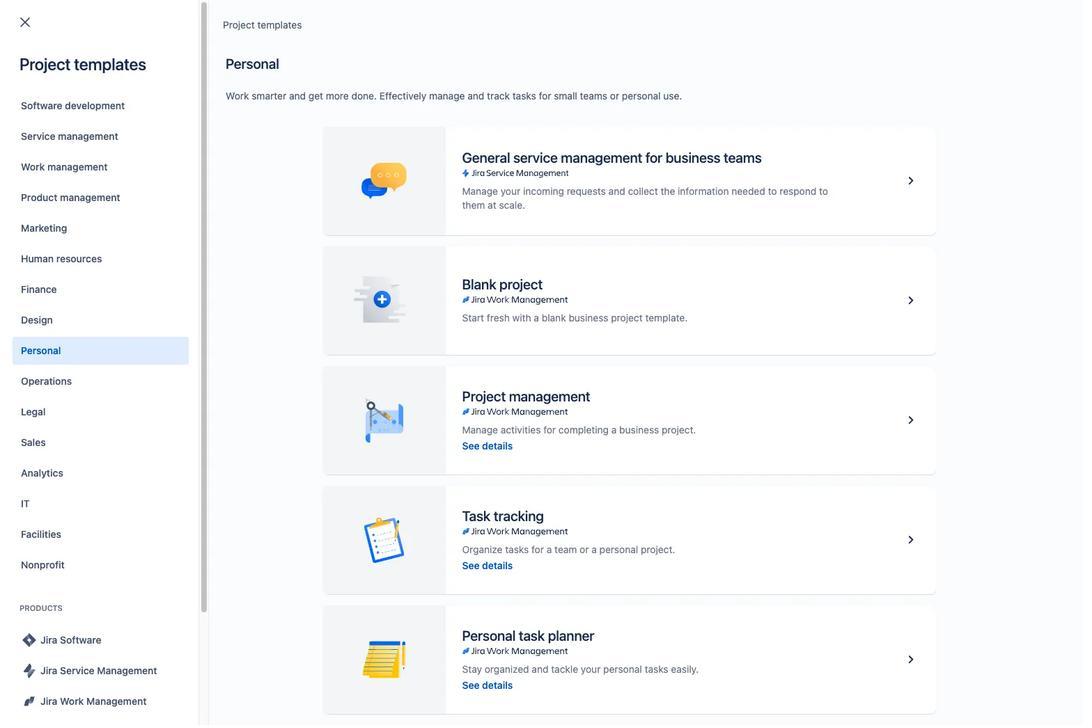 Task type: vqa. For each thing, say whether or not it's contained in the screenshot.
IS
no



Task type: locate. For each thing, give the bounding box(es) containing it.
1 vertical spatial details
[[482, 560, 513, 572]]

see details button down activities
[[462, 439, 513, 453]]

see details down activities
[[462, 440, 513, 452]]

personal button
[[13, 337, 189, 365]]

management for work management
[[47, 161, 108, 173]]

service down jira software
[[60, 665, 94, 677]]

project left template.
[[611, 312, 643, 324]]

blank project image
[[903, 293, 919, 309]]

business for project management
[[619, 424, 659, 436]]

1 vertical spatial tasks
[[505, 544, 529, 556]]

1 horizontal spatial project templates
[[223, 19, 302, 31]]

jira for jira work management
[[40, 696, 57, 708]]

0 vertical spatial or
[[610, 90, 619, 102]]

1 vertical spatial personal
[[21, 345, 61, 357]]

0 vertical spatial manage
[[462, 185, 498, 197]]

1 to from the left
[[768, 185, 777, 197]]

project templates
[[223, 19, 302, 31], [20, 54, 146, 74]]

0 vertical spatial details
[[482, 440, 513, 452]]

personal right team
[[600, 544, 638, 556]]

details for task
[[482, 560, 513, 572]]

2 vertical spatial see details button
[[462, 679, 513, 693]]

project templates link
[[223, 17, 302, 33]]

open image
[[312, 100, 329, 117]]

details down organize
[[482, 560, 513, 572]]

software
[[21, 100, 62, 111], [60, 635, 101, 647]]

3 details from the top
[[482, 680, 513, 691]]

software inside button
[[60, 635, 101, 647]]

small
[[554, 90, 577, 102]]

team
[[555, 544, 577, 556]]

jira for jira software
[[40, 635, 57, 647]]

jira work management image
[[462, 295, 568, 306], [462, 295, 568, 306], [462, 407, 568, 418], [462, 407, 568, 418], [462, 526, 568, 538], [462, 526, 568, 538], [462, 646, 568, 657], [462, 646, 568, 657], [21, 694, 38, 711]]

general service management for business teams image
[[903, 173, 919, 190]]

personal
[[622, 90, 661, 102], [600, 544, 638, 556], [603, 664, 642, 675]]

to right respond
[[819, 185, 828, 197]]

2 vertical spatial see
[[462, 680, 480, 691]]

project
[[500, 277, 543, 293], [611, 312, 643, 324]]

0 vertical spatial software
[[21, 100, 62, 111]]

service
[[21, 130, 55, 142], [60, 665, 94, 677]]

jira service management image
[[462, 168, 569, 179], [462, 168, 569, 179], [21, 663, 38, 680]]

1 horizontal spatial work
[[60, 696, 84, 708]]

1 vertical spatial project templates
[[20, 54, 146, 74]]

personal up stay on the left of page
[[462, 628, 516, 644]]

1 manage from the top
[[462, 185, 498, 197]]

manage left activities
[[462, 424, 498, 436]]

primary element
[[8, 0, 819, 39]]

with
[[513, 312, 531, 324]]

2 horizontal spatial work
[[226, 90, 249, 102]]

1 horizontal spatial personal
[[226, 56, 279, 72]]

all jira products
[[202, 102, 275, 114]]

service up star not my project icon
[[21, 130, 55, 142]]

software
[[485, 169, 524, 181]]

1 vertical spatial work
[[21, 161, 45, 173]]

management down the not
[[60, 192, 120, 203]]

more
[[326, 90, 349, 102]]

business right blank
[[569, 312, 609, 324]]

1 vertical spatial see details button
[[462, 559, 513, 573]]

see for personal task planner
[[462, 680, 480, 691]]

0 horizontal spatial teams
[[580, 90, 608, 102]]

a right completing
[[612, 424, 617, 436]]

management inside jira work management button
[[86, 696, 147, 708]]

banner
[[0, 0, 1083, 39]]

0 vertical spatial see details button
[[462, 439, 513, 453]]

manage up them
[[462, 185, 498, 197]]

management for jira service management
[[97, 665, 157, 677]]

your up scale.
[[501, 185, 521, 197]]

0 horizontal spatial work
[[21, 161, 45, 173]]

0 vertical spatial service
[[21, 130, 55, 142]]

0 vertical spatial project
[[500, 277, 543, 293]]

3 see details button from the top
[[462, 679, 513, 693]]

0 vertical spatial work
[[226, 90, 249, 102]]

1 vertical spatial project
[[611, 312, 643, 324]]

project management image
[[903, 412, 919, 429]]

lead button
[[612, 138, 657, 154]]

management down jira service management button
[[86, 696, 147, 708]]

0 horizontal spatial business
[[569, 312, 609, 324]]

a
[[534, 312, 539, 324], [612, 424, 617, 436], [547, 544, 552, 556], [592, 544, 597, 556]]

1 vertical spatial project.
[[641, 544, 675, 556]]

jira work management button
[[13, 688, 189, 716]]

personal left use.
[[622, 90, 661, 102]]

name
[[63, 140, 90, 152]]

for left team
[[532, 544, 544, 556]]

2 see details button from the top
[[462, 559, 513, 573]]

software up service management
[[21, 100, 62, 111]]

manage inside manage your incoming requests and collect the information needed to respond to them at scale.
[[462, 185, 498, 197]]

work up all jira products
[[226, 90, 249, 102]]

2 vertical spatial personal
[[462, 628, 516, 644]]

1 horizontal spatial to
[[819, 185, 828, 197]]

0 vertical spatial project templates
[[223, 19, 302, 31]]

see details down organize
[[462, 560, 513, 572]]

jira software image
[[21, 633, 38, 649], [21, 633, 38, 649]]

personal task planner image
[[903, 652, 919, 669]]

for left small
[[539, 90, 551, 102]]

to right needed in the right of the page
[[768, 185, 777, 197]]

1 vertical spatial your
[[581, 664, 601, 675]]

your right tackle
[[581, 664, 601, 675]]

0 vertical spatial personal
[[622, 90, 661, 102]]

1 vertical spatial service
[[60, 665, 94, 677]]

1 vertical spatial see details
[[462, 560, 513, 572]]

jira software
[[40, 635, 101, 647]]

0 horizontal spatial templates
[[74, 54, 146, 74]]

0 vertical spatial tasks
[[513, 90, 536, 102]]

0 horizontal spatial service
[[21, 130, 55, 142]]

done.
[[352, 90, 377, 102]]

work
[[226, 90, 249, 102], [21, 161, 45, 173], [60, 696, 84, 708]]

work management
[[21, 161, 108, 173]]

1 see details button from the top
[[462, 439, 513, 453]]

star not my project image
[[34, 167, 51, 184]]

personal right tackle
[[603, 664, 642, 675]]

and left the track
[[468, 90, 484, 102]]

details down organized
[[482, 680, 513, 691]]

jira work management image inside button
[[21, 694, 38, 711]]

2 vertical spatial see details
[[462, 680, 513, 691]]

business right completing
[[619, 424, 659, 436]]

jira inside button
[[40, 665, 57, 677]]

1 vertical spatial teams
[[724, 150, 762, 166]]

design
[[21, 314, 53, 326]]

1 see details from the top
[[462, 440, 513, 452]]

and
[[289, 90, 306, 102], [468, 90, 484, 102], [609, 185, 625, 197], [532, 664, 549, 675]]

and left collect
[[609, 185, 625, 197]]

for
[[539, 90, 551, 102], [646, 150, 663, 166], [544, 424, 556, 436], [532, 544, 544, 556]]

management down jira software button
[[97, 665, 157, 677]]

0 vertical spatial your
[[501, 185, 521, 197]]

or right small
[[610, 90, 619, 102]]

management down development
[[58, 130, 118, 142]]

projects
[[28, 57, 87, 77]]

teams right small
[[580, 90, 608, 102]]

teams
[[580, 90, 608, 102], [724, 150, 762, 166]]

tasks down tracking
[[505, 544, 529, 556]]

0 vertical spatial personal
[[226, 56, 279, 72]]

1 horizontal spatial or
[[610, 90, 619, 102]]

0 horizontal spatial or
[[580, 544, 589, 556]]

1 vertical spatial software
[[60, 635, 101, 647]]

it button
[[13, 490, 189, 518]]

0 horizontal spatial project
[[500, 277, 543, 293]]

0 vertical spatial see
[[462, 440, 480, 452]]

1 horizontal spatial templates
[[257, 19, 302, 31]]

project up with
[[500, 277, 543, 293]]

1 details from the top
[[482, 440, 513, 452]]

requests
[[567, 185, 606, 197]]

marketing
[[21, 222, 67, 234]]

0 vertical spatial management
[[97, 665, 157, 677]]

1 horizontal spatial project
[[611, 312, 643, 324]]

business
[[666, 150, 721, 166], [569, 312, 609, 324], [619, 424, 659, 436]]

organize
[[462, 544, 503, 556]]

task
[[462, 508, 491, 524]]

project inside not my project link
[[120, 168, 152, 180]]

see details button
[[462, 439, 513, 453], [462, 559, 513, 573], [462, 679, 513, 693]]

jira right jira service management icon
[[40, 665, 57, 677]]

manage
[[429, 90, 465, 102]]

jira
[[216, 102, 232, 114], [40, 635, 57, 647], [40, 665, 57, 677], [40, 696, 57, 708]]

your
[[501, 185, 521, 197], [581, 664, 601, 675]]

personal up smarter
[[226, 56, 279, 72]]

1 horizontal spatial teams
[[724, 150, 762, 166]]

see details button down stay on the left of page
[[462, 679, 513, 693]]

see details for project
[[462, 440, 513, 452]]

manage
[[462, 185, 498, 197], [462, 424, 498, 436]]

software up jira service management
[[60, 635, 101, 647]]

0 horizontal spatial to
[[768, 185, 777, 197]]

1 vertical spatial management
[[86, 696, 147, 708]]

tasks left 'easily.'
[[645, 664, 669, 675]]

see details button down organize
[[462, 559, 513, 573]]

to
[[768, 185, 777, 197], [819, 185, 828, 197]]

or right team
[[580, 544, 589, 556]]

1 see from the top
[[462, 440, 480, 452]]

incoming
[[523, 185, 564, 197]]

0 vertical spatial teams
[[580, 90, 608, 102]]

1 vertical spatial business
[[569, 312, 609, 324]]

track
[[487, 90, 510, 102]]

product
[[21, 192, 57, 203]]

2 see from the top
[[462, 560, 480, 572]]

2 details from the top
[[482, 560, 513, 572]]

tasks
[[513, 90, 536, 102], [505, 544, 529, 556], [645, 664, 669, 675]]

2 to from the left
[[819, 185, 828, 197]]

nonprofit button
[[13, 552, 189, 580]]

0 vertical spatial business
[[666, 150, 721, 166]]

work up product
[[21, 161, 45, 173]]

sales
[[21, 437, 46, 449]]

1 vertical spatial templates
[[74, 54, 146, 74]]

a right team
[[592, 544, 597, 556]]

2 vertical spatial business
[[619, 424, 659, 436]]

templates
[[257, 19, 302, 31], [74, 54, 146, 74]]

1 vertical spatial see
[[462, 560, 480, 572]]

personal down design
[[21, 345, 61, 357]]

business up information
[[666, 150, 721, 166]]

3 see from the top
[[462, 680, 480, 691]]

2 see details from the top
[[462, 560, 513, 572]]

1 horizontal spatial service
[[60, 665, 94, 677]]

0 horizontal spatial your
[[501, 185, 521, 197]]

or
[[610, 90, 619, 102], [580, 544, 589, 556]]

organize tasks for a team or a personal project.
[[462, 544, 675, 556]]

details
[[482, 440, 513, 452], [482, 560, 513, 572], [482, 680, 513, 691]]

design button
[[13, 307, 189, 334]]

3 see details from the top
[[462, 680, 513, 691]]

2 vertical spatial details
[[482, 680, 513, 691]]

general
[[462, 150, 510, 166]]

jira down products
[[40, 635, 57, 647]]

management for project management
[[509, 388, 590, 404]]

a right with
[[534, 312, 539, 324]]

management down name
[[47, 161, 108, 173]]

tasks right the track
[[513, 90, 536, 102]]

fresh
[[487, 312, 510, 324]]

0 horizontal spatial personal
[[21, 345, 61, 357]]

1 horizontal spatial business
[[619, 424, 659, 436]]

None text field
[[29, 99, 166, 118]]

see
[[462, 440, 480, 452], [462, 560, 480, 572], [462, 680, 480, 691]]

1 vertical spatial manage
[[462, 424, 498, 436]]

organized
[[485, 664, 529, 675]]

tracking
[[494, 508, 544, 524]]

teams up needed in the right of the page
[[724, 150, 762, 166]]

jira right all
[[216, 102, 232, 114]]

see details down stay on the left of page
[[462, 680, 513, 691]]

jira right jira work management icon
[[40, 696, 57, 708]]

management inside jira service management button
[[97, 665, 157, 677]]

1 vertical spatial or
[[580, 544, 589, 556]]

2 manage from the top
[[462, 424, 498, 436]]

all
[[202, 102, 213, 114]]

Search field
[[819, 8, 958, 30]]

work down jira service management
[[60, 696, 84, 708]]

0 vertical spatial see details
[[462, 440, 513, 452]]

details down activities
[[482, 440, 513, 452]]

management up activities
[[509, 388, 590, 404]]

management for jira work management
[[86, 696, 147, 708]]



Task type: describe. For each thing, give the bounding box(es) containing it.
collect
[[628, 185, 658, 197]]

and inside manage your incoming requests and collect the information needed to respond to them at scale.
[[609, 185, 625, 197]]

start
[[462, 312, 484, 324]]

facilities button
[[13, 521, 189, 549]]

development
[[65, 100, 125, 111]]

respond
[[780, 185, 817, 197]]

information
[[678, 185, 729, 197]]

jira for jira service management
[[40, 665, 57, 677]]

start fresh with a blank business project template.
[[462, 312, 688, 324]]

see details button for personal
[[462, 679, 513, 693]]

and left get
[[289, 90, 306, 102]]

operations button
[[13, 368, 189, 396]]

legal
[[21, 406, 46, 418]]

them
[[462, 199, 485, 211]]

project inside project templates link
[[223, 19, 255, 31]]

team-
[[412, 169, 441, 181]]

completing
[[559, 424, 609, 436]]

2 vertical spatial tasks
[[645, 664, 669, 675]]

team-managed software
[[412, 169, 524, 181]]

name button
[[57, 138, 109, 154]]

see details button for task
[[462, 559, 513, 573]]

jira service management button
[[13, 658, 189, 686]]

at
[[488, 199, 497, 211]]

needed
[[732, 185, 765, 197]]

management for service management
[[58, 130, 118, 142]]

business for blank project
[[569, 312, 609, 324]]

use.
[[663, 90, 682, 102]]

service
[[513, 150, 558, 166]]

manage activities for completing a business project.
[[462, 424, 696, 436]]

see for project management
[[462, 440, 480, 452]]

2 vertical spatial personal
[[603, 664, 642, 675]]

stay organized and tackle your personal tasks easily.
[[462, 664, 699, 675]]

products
[[20, 604, 63, 613]]

0 vertical spatial project.
[[662, 424, 696, 436]]

general service management for business teams
[[462, 150, 762, 166]]

human resources
[[21, 253, 102, 265]]

1 horizontal spatial your
[[581, 664, 601, 675]]

1 button
[[50, 210, 71, 232]]

see details button for project
[[462, 439, 513, 453]]

it
[[21, 498, 30, 510]]

for right activities
[[544, 424, 556, 436]]

management up the requests
[[561, 150, 643, 166]]

details for project
[[482, 440, 513, 452]]

get
[[309, 90, 323, 102]]

effectively
[[380, 90, 427, 102]]

my
[[104, 168, 117, 180]]

planner
[[548, 628, 595, 644]]

personal task planner
[[462, 628, 595, 644]]

a left team
[[547, 544, 552, 556]]

task tracking
[[462, 508, 544, 524]]

software development
[[21, 100, 125, 111]]

for right lead
[[646, 150, 663, 166]]

and left tackle
[[532, 664, 549, 675]]

analytics button
[[13, 460, 189, 488]]

work for work management
[[21, 161, 45, 173]]

human
[[21, 253, 54, 265]]

jira software button
[[13, 627, 189, 655]]

jira work management
[[40, 696, 147, 708]]

software inside "button"
[[21, 100, 62, 111]]

jira service management image
[[21, 663, 38, 680]]

see details for personal
[[462, 680, 513, 691]]

nonprofit
[[21, 559, 65, 571]]

2 horizontal spatial personal
[[462, 628, 516, 644]]

see for task tracking
[[462, 560, 480, 572]]

software development button
[[13, 92, 189, 120]]

jira service management
[[40, 665, 157, 677]]

service inside button
[[60, 665, 94, 677]]

smarter
[[252, 90, 287, 102]]

work for work smarter and get more done. effectively manage and track tasks for small teams or personal use.
[[226, 90, 249, 102]]

finance button
[[13, 276, 189, 304]]

jira service management image inside button
[[21, 663, 38, 680]]

service inside button
[[21, 130, 55, 142]]

0 horizontal spatial project templates
[[20, 54, 146, 74]]

personal inside button
[[21, 345, 61, 357]]

manage your incoming requests and collect the information needed to respond to them at scale.
[[462, 185, 828, 211]]

not
[[85, 168, 101, 180]]

stay
[[462, 664, 482, 675]]

activities
[[501, 424, 541, 436]]

marketing button
[[13, 215, 189, 242]]

scale.
[[499, 199, 525, 211]]

previous image
[[31, 212, 47, 229]]

blank project
[[462, 277, 543, 293]]

your inside manage your incoming requests and collect the information needed to respond to them at scale.
[[501, 185, 521, 197]]

0 vertical spatial templates
[[257, 19, 302, 31]]

manage for general service management for business teams
[[462, 185, 498, 197]]

1 vertical spatial personal
[[600, 544, 638, 556]]

product management button
[[13, 184, 189, 212]]

work smarter and get more done. effectively manage and track tasks for small teams or personal use.
[[226, 90, 682, 102]]

jira work management image
[[21, 694, 38, 711]]

managed
[[441, 169, 483, 181]]

not my project
[[85, 168, 152, 180]]

2 horizontal spatial business
[[666, 150, 721, 166]]

easily.
[[671, 664, 699, 675]]

sales button
[[13, 429, 189, 457]]

work management button
[[13, 153, 189, 181]]

resources
[[56, 253, 102, 265]]

management for product management
[[60, 192, 120, 203]]

operations
[[21, 376, 72, 387]]

see details for task
[[462, 560, 513, 572]]

analytics
[[21, 467, 63, 479]]

details for personal
[[482, 680, 513, 691]]

back to projects image
[[17, 14, 33, 31]]

tackle
[[551, 664, 578, 675]]

facilities
[[21, 529, 61, 541]]

manage for project management
[[462, 424, 498, 436]]

products
[[235, 102, 275, 114]]

service management button
[[13, 123, 189, 150]]

1
[[59, 215, 63, 226]]

task tracking image
[[903, 532, 919, 549]]

product management
[[21, 192, 120, 203]]

service management
[[21, 130, 118, 142]]

project management
[[462, 388, 590, 404]]

legal button
[[13, 399, 189, 426]]

not my project link
[[63, 167, 278, 184]]

2 vertical spatial work
[[60, 696, 84, 708]]

the
[[661, 185, 675, 197]]

human resources button
[[13, 245, 189, 273]]

blank
[[462, 277, 496, 293]]



